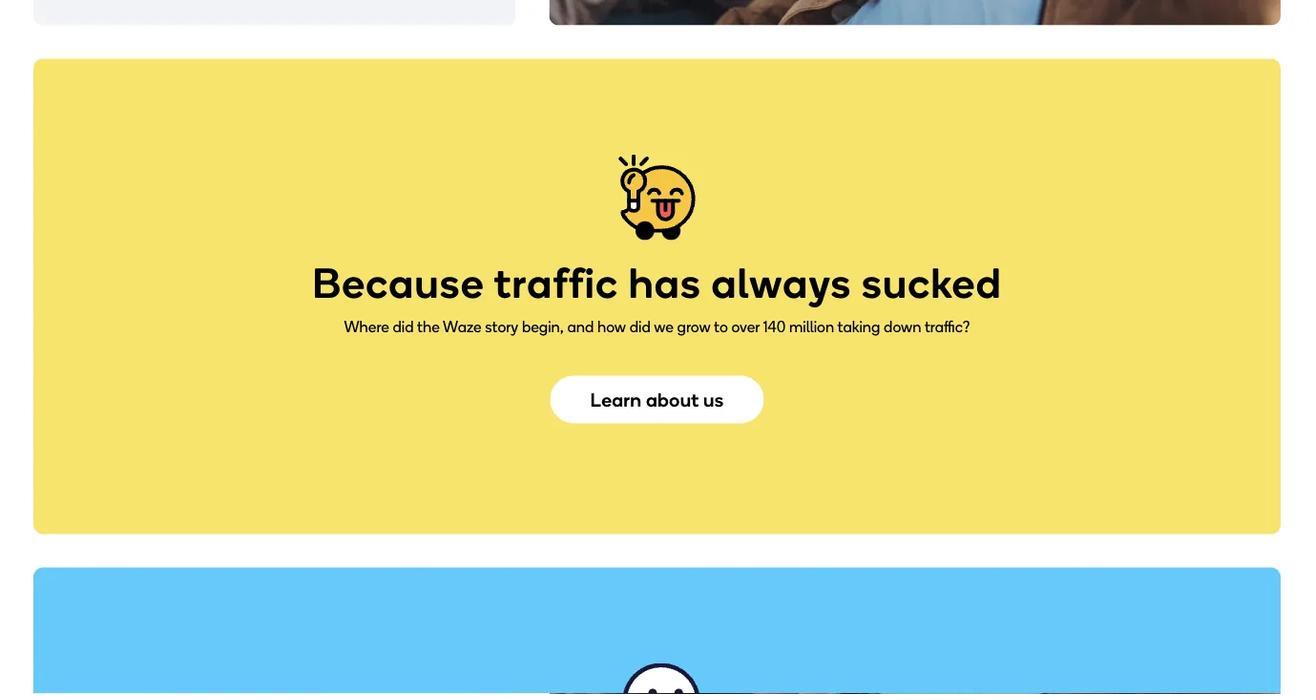 Task type: locate. For each thing, give the bounding box(es) containing it.
because
[[312, 258, 485, 308]]

did left the the
[[393, 317, 414, 336]]

learn about us
[[591, 388, 724, 411]]

looking through the drivers side window a bearded man with glasses grins widely, a women in the passengers seat is smiling while leaning forward. image
[[549, 0, 1281, 25]]

learn about us link
[[551, 376, 764, 424]]

grow
[[677, 317, 711, 336]]

the
[[417, 317, 440, 336]]

0 horizontal spatial did
[[393, 317, 414, 336]]

to
[[714, 317, 728, 336]]

2 did from the left
[[630, 317, 651, 336]]

because traffic has always sucked where did the waze story begin, and how did we grow to over 140 million taking down traffic?
[[312, 258, 1002, 336]]

has
[[629, 258, 702, 308]]

where
[[344, 317, 389, 336]]

1 horizontal spatial did
[[630, 317, 651, 336]]

did
[[393, 317, 414, 336], [630, 317, 651, 336]]

140
[[763, 317, 786, 336]]

over
[[732, 317, 760, 336]]

we
[[654, 317, 674, 336]]

begin,
[[522, 317, 564, 336]]

traffic?
[[925, 317, 971, 336]]

did left we
[[630, 317, 651, 336]]

us
[[704, 388, 724, 411]]

million
[[790, 317, 835, 336]]



Task type: describe. For each thing, give the bounding box(es) containing it.
learn
[[591, 388, 642, 411]]

and
[[568, 317, 594, 336]]

1 did from the left
[[393, 317, 414, 336]]

story
[[485, 317, 519, 336]]

sucked
[[862, 258, 1002, 308]]

always
[[712, 258, 852, 308]]

down
[[884, 317, 922, 336]]

traffic
[[494, 258, 619, 308]]

about
[[646, 388, 699, 411]]

taking
[[838, 317, 881, 336]]

waze
[[443, 317, 482, 336]]

how
[[598, 317, 626, 336]]



Task type: vqa. For each thing, say whether or not it's contained in the screenshot.
'pencil' icon
no



